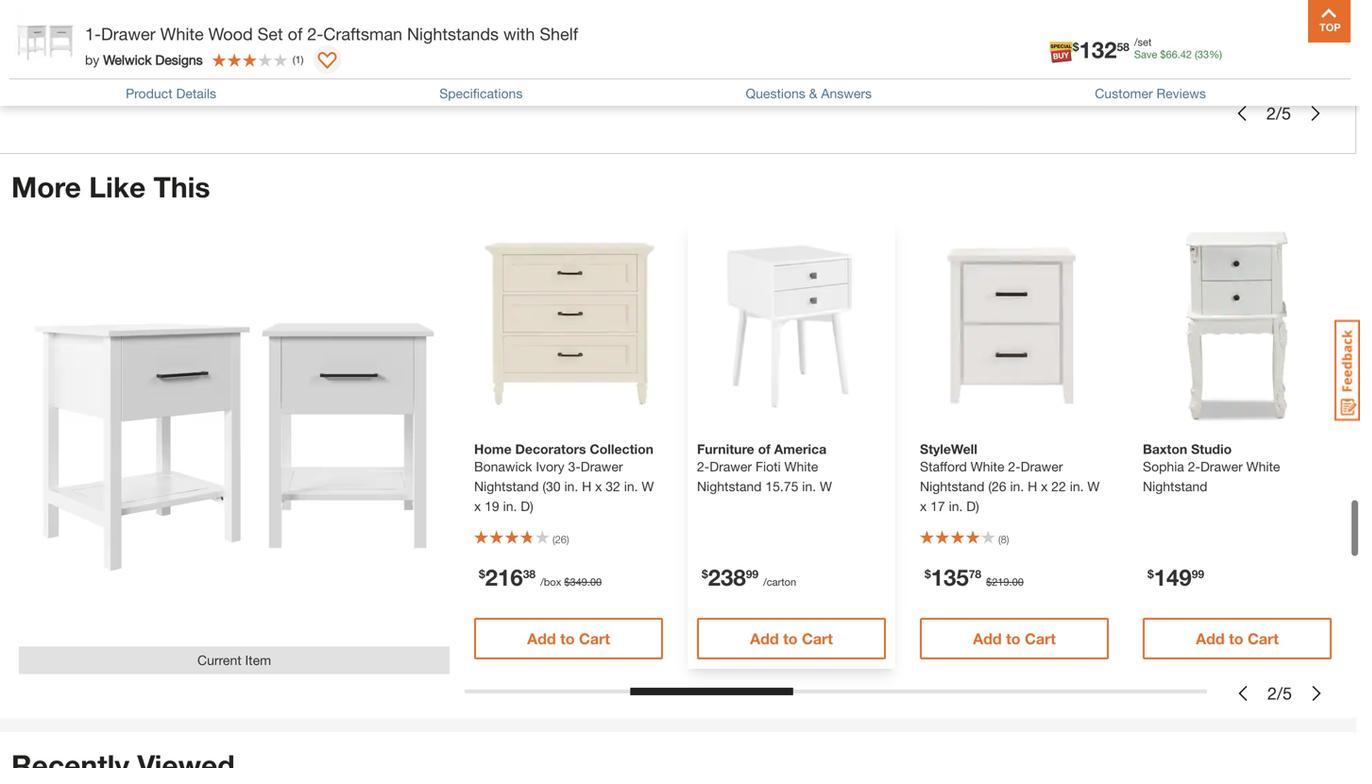 Task type: describe. For each thing, give the bounding box(es) containing it.
w inside home decorators collection bonawick ivory 3-drawer nightstand (30 in. h x 32 in. w x 19 in. d)
[[642, 479, 654, 494]]

149
[[1154, 564, 1192, 591]]

. inside /set save $ 66 . 42 ( 33 %)
[[1178, 48, 1181, 60]]

(30
[[543, 479, 561, 494]]

white inside furniture of america 2-drawer fioti white nightstand 15.75 in. w
[[785, 459, 818, 474]]

home decorators collection bonawick ivory 3-drawer nightstand (30 in. h x 32 in. w x 19 in. d)
[[474, 441, 654, 514]]

216
[[485, 564, 523, 591]]

furniture of america 2-drawer fioti white nightstand 15.75 in. w
[[697, 441, 832, 494]]

with
[[504, 24, 535, 44]]

8
[[1001, 534, 1007, 546]]

h inside home decorators collection bonawick ivory 3-drawer nightstand (30 in. h x 32 in. w x 19 in. d)
[[582, 479, 592, 494]]

x left 32 in the bottom left of the page
[[595, 479, 602, 494]]

x left the 22
[[1041, 479, 1048, 494]]

decorators
[[515, 441, 586, 457]]

drawer up welwick
[[101, 24, 156, 44]]

/box
[[540, 576, 561, 588]]

42
[[1181, 48, 1192, 60]]

x left 19
[[474, 499, 481, 514]]

/set save $ 66 . 42 ( 33 %)
[[1134, 36, 1222, 60]]

designs
[[155, 52, 203, 67]]

( for ( 1 )
[[293, 53, 295, 66]]

main product image image
[[19, 216, 450, 647]]

32
[[606, 479, 621, 494]]

drawer for furniture
[[710, 459, 752, 474]]

bonawick
[[474, 459, 532, 474]]

by
[[85, 52, 99, 67]]

00 inside $ 135 78 $ 219 . 00
[[1012, 576, 1024, 588]]

( 8 )
[[999, 534, 1009, 546]]

1
[[295, 53, 301, 66]]

drawer inside home decorators collection bonawick ivory 3-drawer nightstand (30 in. h x 32 in. w x 19 in. d)
[[581, 459, 623, 474]]

in. right (26 on the bottom right of page
[[1010, 479, 1024, 494]]

in. right 19
[[503, 499, 517, 514]]

nightstands
[[407, 24, 499, 44]]

questions
[[746, 86, 806, 101]]

previous slide image for the top the next slide image
[[1235, 106, 1250, 121]]

product details
[[126, 86, 216, 101]]

studio
[[1191, 441, 1232, 457]]

nightstand inside home decorators collection bonawick ivory 3-drawer nightstand (30 in. h x 32 in. w x 19 in. d)
[[474, 479, 539, 494]]

$ 135 78 $ 219 . 00
[[925, 564, 1024, 591]]

66
[[1166, 48, 1178, 60]]

in. right (30
[[564, 479, 578, 494]]

0 vertical spatial 2
[[1267, 103, 1276, 123]]

99 for 238
[[746, 567, 759, 581]]

38
[[523, 567, 536, 581]]

1-
[[85, 24, 101, 44]]

/ for previous slide icon for the top the next slide image
[[1276, 103, 1282, 123]]

. inside $ 216 38 /box $ 349 . 00
[[587, 576, 590, 588]]

product image image
[[14, 9, 76, 71]]

. inside $ 135 78 $ 219 . 00
[[1009, 576, 1012, 588]]

ivory
[[536, 459, 565, 474]]

2- for stylewell
[[1008, 459, 1021, 474]]

fioti
[[756, 459, 781, 474]]

customer reviews
[[1095, 86, 1206, 101]]

of inside furniture of america 2-drawer fioti white nightstand 15.75 in. w
[[758, 441, 771, 457]]

furniture
[[697, 441, 755, 457]]

( for ( 8 )
[[999, 534, 1001, 546]]

collection
[[590, 441, 654, 457]]

%)
[[1209, 48, 1222, 60]]

0 horizontal spatial )
[[301, 53, 304, 66]]

135
[[931, 564, 969, 591]]

) for 216
[[567, 534, 569, 546]]

2- for baxton studio
[[1188, 459, 1201, 474]]

2- up display icon
[[307, 24, 323, 44]]

0 horizontal spatial of
[[288, 24, 303, 44]]

baxton studio sophia 2-drawer white nightstand
[[1143, 441, 1281, 494]]

display image
[[318, 52, 337, 71]]

/ for previous slide icon related to bottom the next slide image
[[1277, 683, 1283, 704]]

answers
[[821, 86, 872, 101]]

58
[[1117, 40, 1130, 53]]

1-drawer white wood set of 2-craftsman nightstands with shelf
[[85, 24, 578, 44]]

nightstand inside furniture of america 2-drawer fioti white nightstand 15.75 in. w
[[697, 479, 762, 494]]

(26
[[989, 479, 1007, 494]]

$ inside /set save $ 66 . 42 ( 33 %)
[[1160, 48, 1166, 60]]

( 26 )
[[553, 534, 569, 546]]

more
[[11, 170, 81, 204]]

238
[[708, 564, 746, 591]]

in. right "17"
[[949, 499, 963, 514]]

78
[[969, 567, 982, 581]]

19
[[485, 499, 500, 514]]

( inside /set save $ 66 . 42 ( 33 %)
[[1195, 48, 1198, 60]]

$ 238 99 /carton
[[702, 564, 797, 591]]

specifications
[[439, 86, 523, 101]]

more like this
[[11, 170, 210, 204]]

) for 135
[[1007, 534, 1009, 546]]

$ inside $ 238 99 /carton
[[702, 567, 708, 581]]

reviews
[[1157, 86, 1206, 101]]

item
[[245, 653, 271, 668]]

america
[[774, 441, 827, 457]]

white inside baxton studio sophia 2-drawer white nightstand
[[1247, 459, 1281, 474]]

$ 216 38 /box $ 349 . 00
[[479, 564, 602, 591]]



Task type: vqa. For each thing, say whether or not it's contained in the screenshot.
the %) in the /set $ 169 . 00 Save $ 50 . 70 ( 30 %)
no



Task type: locate. For each thing, give the bounding box(es) containing it.
/carton
[[763, 576, 797, 588]]

drawer down furniture
[[710, 459, 752, 474]]

h inside stylewell stafford white 2-drawer nightstand (26 in. h x 22 in. w x 17 in. d)
[[1028, 479, 1038, 494]]

in. right the 22
[[1070, 479, 1084, 494]]

1 horizontal spatial d)
[[967, 499, 979, 514]]

of
[[288, 24, 303, 44], [758, 441, 771, 457]]

$ 149 99
[[1148, 564, 1205, 591]]

3-
[[568, 459, 581, 474]]

99 for 149
[[1192, 567, 1205, 581]]

( right 42
[[1195, 48, 1198, 60]]

w right 32 in the bottom left of the page
[[642, 479, 654, 494]]

1 h from the left
[[582, 479, 592, 494]]

stafford white 2-drawer nightstand (26 in. h x 22 in. w x 17 in. d) image
[[911, 220, 1119, 428]]

feedback link image
[[1335, 319, 1360, 421]]

top button
[[1308, 0, 1351, 43]]

5 for the top the next slide image
[[1282, 103, 1291, 123]]

00 right "349"
[[590, 576, 602, 588]]

questions & answers button
[[746, 86, 872, 101], [746, 86, 872, 101]]

details
[[176, 86, 216, 101]]

nightstand down stafford
[[920, 479, 985, 494]]

2 / 5
[[1267, 103, 1291, 123], [1268, 683, 1292, 704]]

h
[[582, 479, 592, 494], [1028, 479, 1038, 494]]

2 w from the left
[[820, 479, 832, 494]]

$
[[1073, 40, 1079, 53], [1160, 48, 1166, 60], [479, 567, 485, 581], [702, 567, 708, 581], [925, 567, 931, 581], [1148, 567, 1154, 581], [564, 576, 570, 588], [986, 576, 992, 588]]

99 inside $ 149 99
[[1192, 567, 1205, 581]]

. right 78
[[1009, 576, 1012, 588]]

0 horizontal spatial w
[[642, 479, 654, 494]]

1 vertical spatial previous slide image
[[1236, 686, 1251, 701]]

in. right 15.75
[[802, 479, 816, 494]]

( up $ 216 38 /box $ 349 . 00 on the bottom left of the page
[[553, 534, 555, 546]]

5 for bottom the next slide image
[[1283, 683, 1292, 704]]

)
[[301, 53, 304, 66], [567, 534, 569, 546], [1007, 534, 1009, 546]]

1 vertical spatial of
[[758, 441, 771, 457]]

0 vertical spatial next slide image
[[1308, 106, 1324, 121]]

2 00 from the left
[[1012, 576, 1024, 588]]

nightstand
[[474, 479, 539, 494], [697, 479, 762, 494], [920, 479, 985, 494], [1143, 479, 1208, 494]]

current item
[[197, 653, 271, 668]]

219
[[992, 576, 1009, 588]]

1 horizontal spatial 99
[[1192, 567, 1205, 581]]

2 d) from the left
[[967, 499, 979, 514]]

/set
[[1134, 36, 1152, 48]]

d)
[[521, 499, 534, 514], [967, 499, 979, 514]]

2 horizontal spatial .
[[1178, 48, 1181, 60]]

15.75
[[766, 479, 799, 494]]

2-
[[307, 24, 323, 44], [697, 459, 710, 474], [1008, 459, 1021, 474], [1188, 459, 1201, 474]]

x
[[595, 479, 602, 494], [1041, 479, 1048, 494], [474, 499, 481, 514], [920, 499, 927, 514]]

to
[[108, 40, 123, 58], [332, 40, 347, 58], [556, 40, 571, 58], [1004, 40, 1018, 58], [1228, 40, 1242, 58], [560, 630, 575, 648], [783, 630, 798, 648], [1006, 630, 1021, 648], [1229, 630, 1244, 648]]

product details button
[[126, 86, 216, 101], [126, 86, 216, 101]]

26
[[555, 534, 567, 546]]

2- right stafford
[[1008, 459, 1021, 474]]

white
[[160, 24, 204, 44], [785, 459, 818, 474], [971, 459, 1005, 474], [1247, 459, 1281, 474]]

) up $ 216 38 /box $ 349 . 00 on the bottom left of the page
[[567, 534, 569, 546]]

this
[[154, 170, 210, 204]]

/
[[1276, 103, 1282, 123], [1277, 683, 1283, 704]]

22
[[1052, 479, 1066, 494]]

2- inside furniture of america 2-drawer fioti white nightstand 15.75 in. w
[[697, 459, 710, 474]]

welwick
[[103, 52, 152, 67]]

0 horizontal spatial 99
[[746, 567, 759, 581]]

drawer up the 22
[[1021, 459, 1063, 474]]

( up 219
[[999, 534, 1001, 546]]

2- down furniture
[[697, 459, 710, 474]]

1 00 from the left
[[590, 576, 602, 588]]

1 99 from the left
[[746, 567, 759, 581]]

1 horizontal spatial 00
[[1012, 576, 1024, 588]]

( left display icon
[[293, 53, 295, 66]]

drawer inside stylewell stafford white 2-drawer nightstand (26 in. h x 22 in. w x 17 in. d)
[[1021, 459, 1063, 474]]

2- inside baxton studio sophia 2-drawer white nightstand
[[1188, 459, 1201, 474]]

1 horizontal spatial of
[[758, 441, 771, 457]]

2
[[1267, 103, 1276, 123], [1268, 683, 1277, 704]]

wood
[[208, 24, 253, 44]]

like
[[89, 170, 146, 204]]

sophia 2-drawer white nightstand image
[[1134, 220, 1342, 428]]

349
[[570, 576, 587, 588]]

baxton
[[1143, 441, 1188, 457]]

h left the 22
[[1028, 479, 1038, 494]]

add to cart
[[75, 40, 158, 58], [299, 40, 382, 58], [523, 40, 606, 58], [971, 40, 1054, 58], [1195, 40, 1278, 58], [527, 630, 610, 648], [750, 630, 833, 648], [973, 630, 1056, 648], [1196, 630, 1279, 648]]

previous slide image
[[1235, 106, 1250, 121], [1236, 686, 1251, 701]]

nightstand inside stylewell stafford white 2-drawer nightstand (26 in. h x 22 in. w x 17 in. d)
[[920, 479, 985, 494]]

product
[[126, 86, 173, 101]]

drawer inside baxton studio sophia 2-drawer white nightstand
[[1201, 459, 1243, 474]]

w right 15.75
[[820, 479, 832, 494]]

in.
[[564, 479, 578, 494], [624, 479, 638, 494], [802, 479, 816, 494], [1010, 479, 1024, 494], [1070, 479, 1084, 494], [503, 499, 517, 514], [949, 499, 963, 514]]

1 vertical spatial 5
[[1283, 683, 1292, 704]]

save
[[1134, 48, 1158, 60]]

2 horizontal spatial )
[[1007, 534, 1009, 546]]

d) inside home decorators collection bonawick ivory 3-drawer nightstand (30 in. h x 32 in. w x 19 in. d)
[[521, 499, 534, 514]]

2 horizontal spatial w
[[1088, 479, 1100, 494]]

in. inside furniture of america 2-drawer fioti white nightstand 15.75 in. w
[[802, 479, 816, 494]]

0 vertical spatial 2 / 5
[[1267, 103, 1291, 123]]

( 1 )
[[293, 53, 304, 66]]

$ inside $ 132 58
[[1073, 40, 1079, 53]]

99 inside $ 238 99 /carton
[[746, 567, 759, 581]]

. right /box at left bottom
[[587, 576, 590, 588]]

$ inside $ 149 99
[[1148, 567, 1154, 581]]

drawer for stylewell
[[1021, 459, 1063, 474]]

nightstand down furniture
[[697, 479, 762, 494]]

set
[[258, 24, 283, 44]]

drawer
[[101, 24, 156, 44], [581, 459, 623, 474], [710, 459, 752, 474], [1021, 459, 1063, 474], [1201, 459, 1243, 474]]

3 w from the left
[[1088, 479, 1100, 494]]

next slide image
[[1308, 106, 1324, 121], [1309, 686, 1325, 701]]

d) inside stylewell stafford white 2-drawer nightstand (26 in. h x 22 in. w x 17 in. d)
[[967, 499, 979, 514]]

w inside stylewell stafford white 2-drawer nightstand (26 in. h x 22 in. w x 17 in. d)
[[1088, 479, 1100, 494]]

$ 132 58
[[1073, 36, 1130, 63]]

99
[[746, 567, 759, 581], [1192, 567, 1205, 581]]

stafford
[[920, 459, 967, 474]]

0 vertical spatial /
[[1276, 103, 1282, 123]]

0 horizontal spatial h
[[582, 479, 592, 494]]

00 inside $ 216 38 /box $ 349 . 00
[[590, 576, 602, 588]]

0 vertical spatial previous slide image
[[1235, 106, 1250, 121]]

1 vertical spatial /
[[1277, 683, 1283, 704]]

0 horizontal spatial 00
[[590, 576, 602, 588]]

2- down studio
[[1188, 459, 1201, 474]]

2- inside stylewell stafford white 2-drawer nightstand (26 in. h x 22 in. w x 17 in. d)
[[1008, 459, 1021, 474]]

5
[[1282, 103, 1291, 123], [1283, 683, 1292, 704]]

1 d) from the left
[[521, 499, 534, 514]]

stylewell stafford white 2-drawer nightstand (26 in. h x 22 in. w x 17 in. d)
[[920, 441, 1100, 514]]

.
[[1178, 48, 1181, 60], [587, 576, 590, 588], [1009, 576, 1012, 588]]

add
[[75, 40, 104, 58], [299, 40, 328, 58], [523, 40, 552, 58], [971, 40, 1000, 58], [1195, 40, 1224, 58], [527, 630, 556, 648], [750, 630, 779, 648], [973, 630, 1002, 648], [1196, 630, 1225, 648]]

1 horizontal spatial )
[[567, 534, 569, 546]]

1 horizontal spatial h
[[1028, 479, 1038, 494]]

drawer down studio
[[1201, 459, 1243, 474]]

shelf
[[540, 24, 578, 44]]

w right the 22
[[1088, 479, 1100, 494]]

drawer up 32 in the bottom left of the page
[[581, 459, 623, 474]]

2- for furniture of america
[[697, 459, 710, 474]]

bonawick ivory 3-drawer nightstand (30 in. h x 32 in. w x 19 in. d) image
[[465, 220, 673, 428]]

(
[[1195, 48, 1198, 60], [293, 53, 295, 66], [553, 534, 555, 546], [999, 534, 1001, 546]]

w inside furniture of america 2-drawer fioti white nightstand 15.75 in. w
[[820, 479, 832, 494]]

drawer inside furniture of america 2-drawer fioti white nightstand 15.75 in. w
[[710, 459, 752, 474]]

2 nightstand from the left
[[697, 479, 762, 494]]

nightstand down bonawick
[[474, 479, 539, 494]]

2-drawer fioti white nightstand 15.75 in. w image
[[688, 220, 896, 428]]

1 horizontal spatial w
[[820, 479, 832, 494]]

h left 32 in the bottom left of the page
[[582, 479, 592, 494]]

in. right 32 in the bottom left of the page
[[624, 479, 638, 494]]

33
[[1198, 48, 1209, 60]]

00 right 219
[[1012, 576, 1024, 588]]

17
[[931, 499, 945, 514]]

132
[[1079, 36, 1117, 63]]

1 nightstand from the left
[[474, 479, 539, 494]]

by welwick designs
[[85, 52, 203, 67]]

customer
[[1095, 86, 1153, 101]]

1 vertical spatial 2
[[1268, 683, 1277, 704]]

0 horizontal spatial d)
[[521, 499, 534, 514]]

) left display icon
[[301, 53, 304, 66]]

x left "17"
[[920, 499, 927, 514]]

2 99 from the left
[[1192, 567, 1205, 581]]

. left '33'
[[1178, 48, 1181, 60]]

1 vertical spatial next slide image
[[1309, 686, 1325, 701]]

0 horizontal spatial .
[[587, 576, 590, 588]]

craftsman
[[323, 24, 402, 44]]

d) right 19
[[521, 499, 534, 514]]

( for ( 26 )
[[553, 534, 555, 546]]

nightstand inside baxton studio sophia 2-drawer white nightstand
[[1143, 479, 1208, 494]]

of right set
[[288, 24, 303, 44]]

sophia
[[1143, 459, 1185, 474]]

add to cart button
[[22, 29, 212, 70], [246, 29, 436, 70], [470, 29, 659, 70], [917, 29, 1107, 70], [1141, 29, 1331, 70], [474, 618, 663, 660], [697, 618, 886, 660], [920, 618, 1109, 660], [1143, 618, 1332, 660]]

3 nightstand from the left
[[920, 479, 985, 494]]

drawer for baxton
[[1201, 459, 1243, 474]]

0 vertical spatial 5
[[1282, 103, 1291, 123]]

current
[[197, 653, 242, 668]]

&
[[809, 86, 818, 101]]

of up fioti
[[758, 441, 771, 457]]

0 vertical spatial of
[[288, 24, 303, 44]]

w
[[642, 479, 654, 494], [820, 479, 832, 494], [1088, 479, 1100, 494]]

1 vertical spatial 2 / 5
[[1268, 683, 1292, 704]]

4 nightstand from the left
[[1143, 479, 1208, 494]]

stylewell
[[920, 441, 978, 457]]

2 h from the left
[[1028, 479, 1038, 494]]

1 w from the left
[[642, 479, 654, 494]]

d) right "17"
[[967, 499, 979, 514]]

1 horizontal spatial .
[[1009, 576, 1012, 588]]

) up 219
[[1007, 534, 1009, 546]]

white inside stylewell stafford white 2-drawer nightstand (26 in. h x 22 in. w x 17 in. d)
[[971, 459, 1005, 474]]

previous slide image for bottom the next slide image
[[1236, 686, 1251, 701]]

home
[[474, 441, 512, 457]]

nightstand down sophia
[[1143, 479, 1208, 494]]

questions & answers
[[746, 86, 872, 101]]



